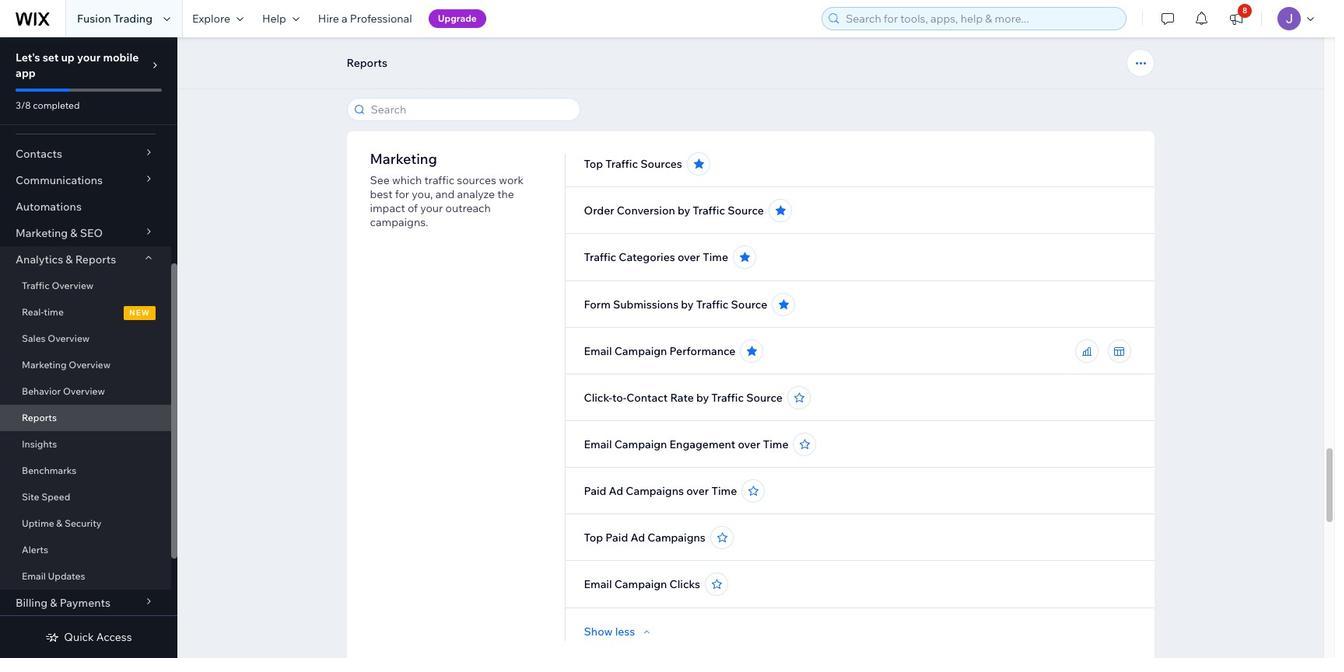 Task type: describe. For each thing, give the bounding box(es) containing it.
automations link
[[0, 194, 171, 220]]

email for email campaign engagement over time
[[584, 438, 612, 452]]

by for conversion
[[678, 204, 690, 218]]

upgrade
[[438, 12, 477, 24]]

traffic categories over time
[[584, 251, 728, 265]]

insights link
[[0, 432, 171, 458]]

help
[[262, 12, 286, 26]]

reports link
[[0, 405, 171, 432]]

alerts link
[[0, 538, 171, 564]]

communications
[[16, 173, 103, 187]]

services.
[[468, 85, 512, 99]]

traffic up performance
[[696, 298, 729, 312]]

are
[[461, 71, 477, 85]]

benchmarks link
[[0, 458, 171, 485]]

benchmarks
[[22, 465, 77, 477]]

submissions
[[613, 298, 679, 312]]

analyze
[[457, 187, 495, 201]]

and inside bookings learn how clients are booking and attending your services.
[[370, 85, 389, 99]]

analytics & reports button
[[0, 247, 171, 273]]

traffic right "rate"
[[711, 391, 744, 405]]

0 vertical spatial paid
[[584, 485, 606, 499]]

bookings
[[370, 47, 432, 65]]

email campaign clicks
[[584, 578, 700, 592]]

traffic left sources
[[606, 157, 638, 171]]

behavior overview link
[[0, 379, 171, 405]]

billing & payments
[[16, 597, 110, 611]]

security
[[64, 518, 102, 530]]

your inside bookings learn how clients are booking and attending your services.
[[443, 85, 466, 99]]

you,
[[412, 187, 433, 201]]

time for paid ad campaigns over time
[[711, 485, 737, 499]]

email campaign engagement over time
[[584, 438, 788, 452]]

time
[[44, 307, 64, 318]]

top for top traffic sources
[[584, 157, 603, 171]]

of
[[408, 201, 418, 216]]

sales overview link
[[0, 326, 171, 352]]

site speed link
[[0, 485, 171, 511]]

quick access button
[[45, 631, 132, 645]]

hire
[[318, 12, 339, 26]]

Search field
[[366, 99, 575, 121]]

email campaign performance
[[584, 345, 736, 359]]

how
[[401, 71, 422, 85]]

your inside marketing see which traffic sources work best for you, and analyze the impact of your outreach campaigns.
[[420, 201, 443, 216]]

access
[[96, 631, 132, 645]]

top traffic sources
[[584, 157, 682, 171]]

marketing for marketing & seo
[[16, 226, 68, 240]]

traffic
[[424, 173, 454, 187]]

real-time
[[22, 307, 64, 318]]

8
[[1242, 5, 1247, 16]]

attending
[[392, 85, 441, 99]]

clicks
[[670, 578, 700, 592]]

top for top paid ad campaigns
[[584, 531, 603, 545]]

alerts
[[22, 545, 48, 556]]

let's
[[16, 51, 40, 65]]

2 vertical spatial source
[[746, 391, 783, 405]]

campaign for clicks
[[614, 578, 667, 592]]

& for billing
[[50, 597, 57, 611]]

outreach
[[445, 201, 491, 216]]

marketing overview
[[22, 359, 111, 371]]

sources
[[457, 173, 496, 187]]

uptime
[[22, 518, 54, 530]]

fusion trading
[[77, 12, 152, 26]]

3/8
[[16, 100, 31, 111]]

over for engagement
[[738, 438, 760, 452]]

sidebar element
[[0, 37, 177, 659]]

clients
[[425, 71, 458, 85]]

click-
[[584, 391, 612, 405]]

billing
[[16, 597, 48, 611]]

overview for sales overview
[[48, 333, 90, 345]]

billing & payments button
[[0, 590, 171, 617]]

uptime & security link
[[0, 511, 171, 538]]

1 vertical spatial campaigns
[[647, 531, 706, 545]]

updates
[[48, 571, 85, 583]]

0 vertical spatial time
[[703, 251, 728, 265]]

mobile
[[103, 51, 139, 65]]

top paid ad campaigns
[[584, 531, 706, 545]]

best
[[370, 187, 393, 201]]

campaigns.
[[370, 216, 428, 230]]

site speed
[[22, 492, 70, 503]]

analytics & reports
[[16, 253, 116, 267]]

seo
[[80, 226, 103, 240]]

traffic inside sidebar element
[[22, 280, 50, 292]]

speed
[[41, 492, 70, 503]]

contacts
[[16, 147, 62, 161]]

marketing & seo button
[[0, 220, 171, 247]]

0 vertical spatial over
[[678, 251, 700, 265]]

show
[[584, 625, 613, 639]]

set
[[43, 51, 59, 65]]

paid ad campaigns over time
[[584, 485, 737, 499]]

1 vertical spatial paid
[[606, 531, 628, 545]]

email for email campaign clicks
[[584, 578, 612, 592]]

overview for traffic overview
[[52, 280, 94, 292]]

help button
[[253, 0, 309, 37]]

overview for marketing overview
[[69, 359, 111, 371]]



Task type: vqa. For each thing, say whether or not it's contained in the screenshot.
Saved Replies image
no



Task type: locate. For each thing, give the bounding box(es) containing it.
analytics
[[16, 253, 63, 267]]

email down alerts on the left of page
[[22, 571, 46, 583]]

1 vertical spatial over
[[738, 438, 760, 452]]

up
[[61, 51, 75, 65]]

new
[[129, 308, 150, 318]]

0 vertical spatial marketing
[[370, 150, 437, 168]]

email up the show
[[584, 578, 612, 592]]

over right engagement
[[738, 438, 760, 452]]

email inside sidebar element
[[22, 571, 46, 583]]

1 vertical spatial reports
[[75, 253, 116, 267]]

campaign for engagement
[[614, 438, 667, 452]]

source for form submissions by traffic source
[[731, 298, 767, 312]]

1 vertical spatial campaign
[[614, 438, 667, 452]]

8 button
[[1219, 0, 1253, 37]]

marketing overview link
[[0, 352, 171, 379]]

work
[[499, 173, 524, 187]]

reports down seo
[[75, 253, 116, 267]]

rate
[[670, 391, 694, 405]]

0 vertical spatial your
[[77, 51, 101, 65]]

1 horizontal spatial and
[[435, 187, 455, 201]]

traffic
[[606, 157, 638, 171], [693, 204, 725, 218], [584, 251, 616, 265], [22, 280, 50, 292], [696, 298, 729, 312], [711, 391, 744, 405]]

2 vertical spatial by
[[696, 391, 709, 405]]

by right submissions
[[681, 298, 694, 312]]

0 vertical spatial and
[[370, 85, 389, 99]]

and down reports button
[[370, 85, 389, 99]]

time
[[703, 251, 728, 265], [763, 438, 788, 452], [711, 485, 737, 499]]

quick access
[[64, 631, 132, 645]]

by right "rate"
[[696, 391, 709, 405]]

0 vertical spatial by
[[678, 204, 690, 218]]

1 top from the top
[[584, 157, 603, 171]]

behavior overview
[[22, 386, 105, 398]]

& down marketing & seo
[[66, 253, 73, 267]]

booking
[[479, 71, 521, 85]]

& left seo
[[70, 226, 77, 240]]

marketing up which
[[370, 150, 437, 168]]

& inside dropdown button
[[66, 253, 73, 267]]

traffic down analytics
[[22, 280, 50, 292]]

0 vertical spatial top
[[584, 157, 603, 171]]

& inside popup button
[[70, 226, 77, 240]]

paid up "email campaign clicks"
[[606, 531, 628, 545]]

& for analytics
[[66, 253, 73, 267]]

reports up learn
[[347, 56, 387, 70]]

& for marketing
[[70, 226, 77, 240]]

show less button
[[584, 625, 654, 639]]

upgrade button
[[428, 9, 486, 28]]

contact
[[626, 391, 668, 405]]

1 vertical spatial and
[[435, 187, 455, 201]]

professional
[[350, 12, 412, 26]]

reports for reports button
[[347, 56, 387, 70]]

2 horizontal spatial reports
[[347, 56, 387, 70]]

traffic overview link
[[0, 273, 171, 300]]

marketing & seo
[[16, 226, 103, 240]]

marketing up analytics
[[16, 226, 68, 240]]

campaign down submissions
[[614, 345, 667, 359]]

by
[[678, 204, 690, 218], [681, 298, 694, 312], [696, 391, 709, 405]]

and right you,
[[435, 187, 455, 201]]

your left the services.
[[443, 85, 466, 99]]

1 campaign from the top
[[614, 345, 667, 359]]

order
[[584, 204, 614, 218]]

trading
[[114, 12, 152, 26]]

1 vertical spatial source
[[731, 298, 767, 312]]

1 vertical spatial ad
[[630, 531, 645, 545]]

ad up "email campaign clicks"
[[630, 531, 645, 545]]

ad
[[609, 485, 623, 499], [630, 531, 645, 545]]

by right conversion
[[678, 204, 690, 218]]

2 vertical spatial time
[[711, 485, 737, 499]]

click-to-contact rate by traffic source
[[584, 391, 783, 405]]

1 vertical spatial your
[[443, 85, 466, 99]]

over down engagement
[[686, 485, 709, 499]]

0 vertical spatial reports
[[347, 56, 387, 70]]

email up click-
[[584, 345, 612, 359]]

marketing
[[370, 150, 437, 168], [16, 226, 68, 240], [22, 359, 67, 371]]

overview for behavior overview
[[63, 386, 105, 398]]

ad up top paid ad campaigns
[[609, 485, 623, 499]]

&
[[70, 226, 77, 240], [66, 253, 73, 267], [56, 518, 62, 530], [50, 597, 57, 611]]

traffic down order
[[584, 251, 616, 265]]

source
[[728, 204, 764, 218], [731, 298, 767, 312], [746, 391, 783, 405]]

reports inside dropdown button
[[75, 253, 116, 267]]

traffic overview
[[22, 280, 94, 292]]

& right billing
[[50, 597, 57, 611]]

1 vertical spatial by
[[681, 298, 694, 312]]

email for email updates
[[22, 571, 46, 583]]

time right engagement
[[763, 438, 788, 452]]

overview down the analytics & reports
[[52, 280, 94, 292]]

0 horizontal spatial and
[[370, 85, 389, 99]]

campaign down the contact in the bottom of the page
[[614, 438, 667, 452]]

your right of at the top of page
[[420, 201, 443, 216]]

explore
[[192, 12, 230, 26]]

2 campaign from the top
[[614, 438, 667, 452]]

which
[[392, 173, 422, 187]]

marketing for marketing overview
[[22, 359, 67, 371]]

contacts button
[[0, 141, 171, 167]]

app
[[16, 66, 36, 80]]

quick
[[64, 631, 94, 645]]

2 vertical spatial reports
[[22, 412, 57, 424]]

email updates
[[22, 571, 85, 583]]

0 horizontal spatial reports
[[22, 412, 57, 424]]

bookings learn how clients are booking and attending your services.
[[370, 47, 521, 99]]

overview up marketing overview
[[48, 333, 90, 345]]

campaign for performance
[[614, 345, 667, 359]]

marketing inside marketing see which traffic sources work best for you, and analyze the impact of your outreach campaigns.
[[370, 150, 437, 168]]

sales
[[22, 333, 46, 345]]

1 vertical spatial marketing
[[16, 226, 68, 240]]

over for campaigns
[[686, 485, 709, 499]]

& inside popup button
[[50, 597, 57, 611]]

2 vertical spatial marketing
[[22, 359, 67, 371]]

over right categories
[[678, 251, 700, 265]]

Search for tools, apps, help & more... field
[[841, 8, 1121, 30]]

your right up
[[77, 51, 101, 65]]

traffic right conversion
[[693, 204, 725, 218]]

top up "email campaign clicks"
[[584, 531, 603, 545]]

uptime & security
[[22, 518, 102, 530]]

reports for reports link
[[22, 412, 57, 424]]

engagement
[[670, 438, 735, 452]]

campaign
[[614, 345, 667, 359], [614, 438, 667, 452], [614, 578, 667, 592]]

to-
[[612, 391, 626, 405]]

overview
[[52, 280, 94, 292], [48, 333, 90, 345], [69, 359, 111, 371], [63, 386, 105, 398]]

0 vertical spatial ad
[[609, 485, 623, 499]]

campaigns up clicks
[[647, 531, 706, 545]]

campaigns up top paid ad campaigns
[[626, 485, 684, 499]]

and inside marketing see which traffic sources work best for you, and analyze the impact of your outreach campaigns.
[[435, 187, 455, 201]]

1 vertical spatial top
[[584, 531, 603, 545]]

sales overview
[[22, 333, 90, 345]]

order conversion by traffic source
[[584, 204, 764, 218]]

for
[[395, 187, 409, 201]]

2 vertical spatial your
[[420, 201, 443, 216]]

fusion
[[77, 12, 111, 26]]

2 vertical spatial over
[[686, 485, 709, 499]]

site
[[22, 492, 39, 503]]

top
[[584, 157, 603, 171], [584, 531, 603, 545]]

2 vertical spatial campaign
[[614, 578, 667, 592]]

source for order conversion by traffic source
[[728, 204, 764, 218]]

marketing inside popup button
[[16, 226, 68, 240]]

top up order
[[584, 157, 603, 171]]

0 vertical spatial campaigns
[[626, 485, 684, 499]]

1 vertical spatial time
[[763, 438, 788, 452]]

paid up top paid ad campaigns
[[584, 485, 606, 499]]

impact
[[370, 201, 405, 216]]

over
[[678, 251, 700, 265], [738, 438, 760, 452], [686, 485, 709, 499]]

your inside let's set up your mobile app
[[77, 51, 101, 65]]

email for email campaign performance
[[584, 345, 612, 359]]

reports
[[347, 56, 387, 70], [75, 253, 116, 267], [22, 412, 57, 424]]

marketing see which traffic sources work best for you, and analyze the impact of your outreach campaigns.
[[370, 150, 524, 230]]

communications button
[[0, 167, 171, 194]]

marketing for marketing see which traffic sources work best for you, and analyze the impact of your outreach campaigns.
[[370, 150, 437, 168]]

marketing up 'behavior'
[[22, 359, 67, 371]]

reports up insights
[[22, 412, 57, 424]]

0 horizontal spatial ad
[[609, 485, 623, 499]]

3 campaign from the top
[[614, 578, 667, 592]]

learn
[[370, 71, 399, 85]]

0 vertical spatial source
[[728, 204, 764, 218]]

0 vertical spatial campaign
[[614, 345, 667, 359]]

real-
[[22, 307, 44, 318]]

form
[[584, 298, 611, 312]]

see
[[370, 173, 390, 187]]

campaigns
[[626, 485, 684, 499], [647, 531, 706, 545]]

time up form submissions by traffic source
[[703, 251, 728, 265]]

overview down sales overview link
[[69, 359, 111, 371]]

email updates link
[[0, 564, 171, 590]]

automations
[[16, 200, 82, 214]]

payments
[[60, 597, 110, 611]]

reports button
[[339, 51, 395, 75]]

2 top from the top
[[584, 531, 603, 545]]

overview down marketing overview link
[[63, 386, 105, 398]]

time down engagement
[[711, 485, 737, 499]]

& right uptime
[[56, 518, 62, 530]]

1 horizontal spatial reports
[[75, 253, 116, 267]]

show less
[[584, 625, 635, 639]]

form submissions by traffic source
[[584, 298, 767, 312]]

time for email campaign engagement over time
[[763, 438, 788, 452]]

let's set up your mobile app
[[16, 51, 139, 80]]

campaign left clicks
[[614, 578, 667, 592]]

by for submissions
[[681, 298, 694, 312]]

& for uptime
[[56, 518, 62, 530]]

less
[[615, 625, 635, 639]]

email down click-
[[584, 438, 612, 452]]

completed
[[33, 100, 80, 111]]

reports inside button
[[347, 56, 387, 70]]

1 horizontal spatial ad
[[630, 531, 645, 545]]



